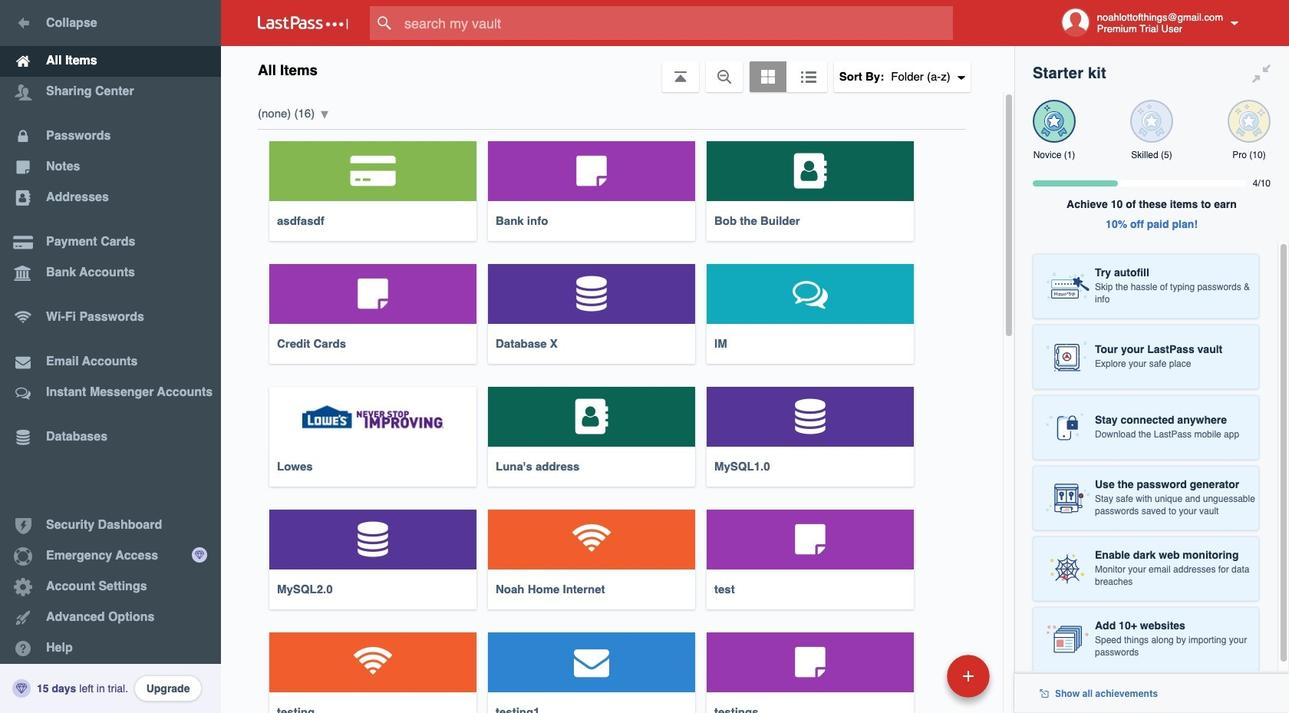 Task type: locate. For each thing, give the bounding box(es) containing it.
main navigation navigation
[[0, 0, 221, 713]]

new item navigation
[[842, 650, 1000, 713]]

Search search field
[[370, 6, 984, 40]]

vault options navigation
[[221, 46, 1015, 92]]



Task type: describe. For each thing, give the bounding box(es) containing it.
new item element
[[842, 654, 996, 698]]

lastpass image
[[258, 16, 349, 30]]

search my vault text field
[[370, 6, 984, 40]]



Task type: vqa. For each thing, say whether or not it's contained in the screenshot.
Main navigation navigation
yes



